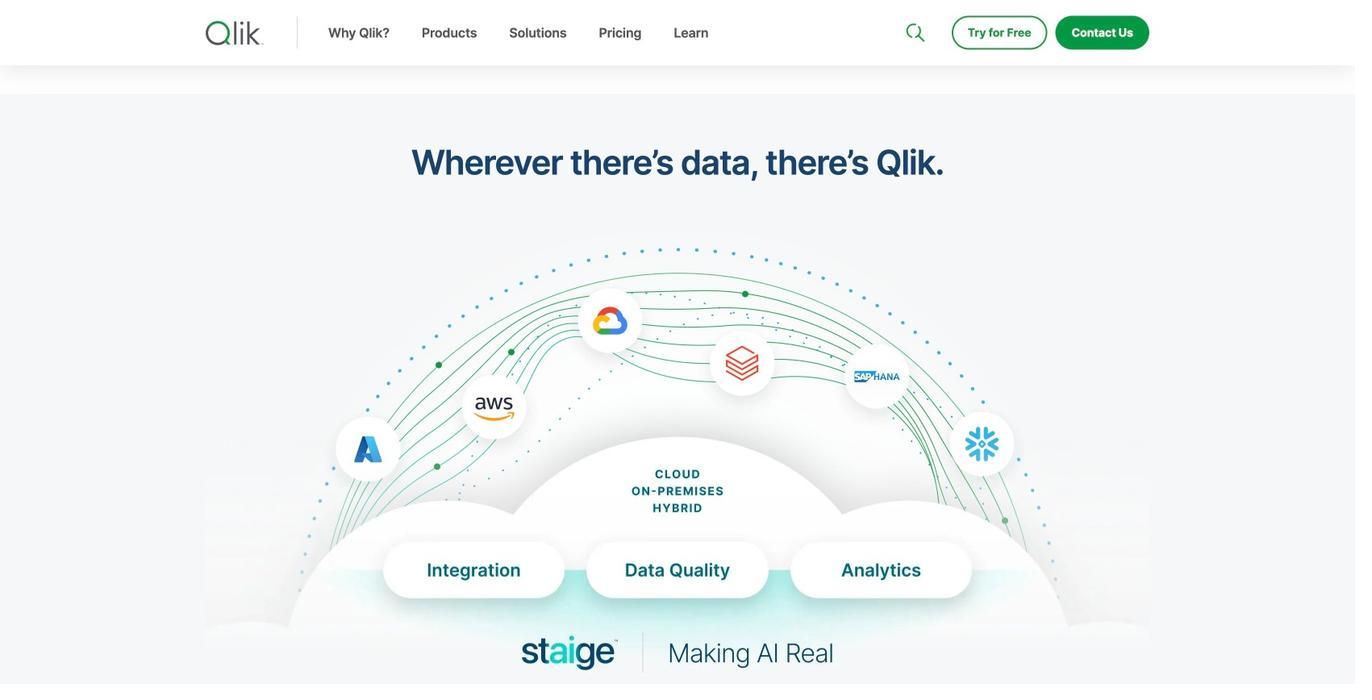 Task type: describe. For each thing, give the bounding box(es) containing it.
qlik image
[[206, 21, 264, 45]]

support image
[[908, 0, 921, 13]]



Task type: vqa. For each thing, say whether or not it's contained in the screenshot.
&
no



Task type: locate. For each thing, give the bounding box(es) containing it.
data integration platform  - qlik image
[[206, 233, 1150, 684], [206, 358, 1150, 684]]

2 data integration platform  - qlik image from the top
[[206, 358, 1150, 684]]

login image
[[1098, 0, 1111, 13]]

1 data integration platform  - qlik image from the top
[[206, 233, 1150, 684]]



